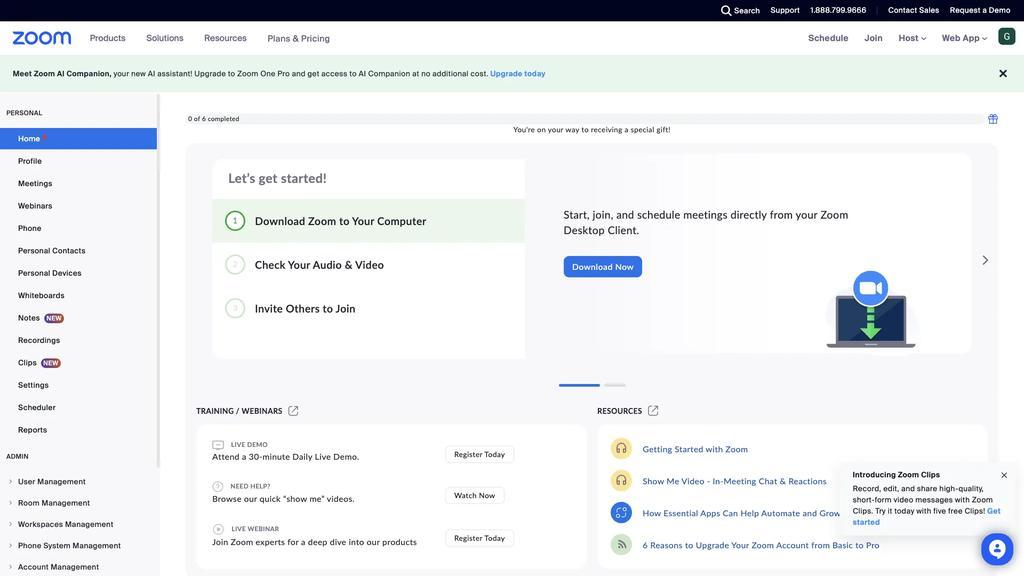 Task type: describe. For each thing, give the bounding box(es) containing it.
search button
[[713, 0, 763, 21]]

meetings link
[[0, 173, 157, 194]]

live demo
[[229, 441, 268, 449]]

& inside product information navigation
[[293, 33, 299, 44]]

reactions
[[789, 476, 827, 486]]

let's
[[228, 170, 256, 186]]

basic
[[833, 540, 853, 550]]

1 vertical spatial with
[[955, 495, 970, 505]]

account management
[[18, 562, 99, 572]]

get
[[988, 506, 1001, 516]]

join for join
[[865, 33, 883, 44]]

1 horizontal spatial &
[[345, 258, 353, 271]]

at
[[412, 69, 420, 78]]

1.888.799.9666
[[811, 5, 867, 15]]

close image
[[1001, 469, 1009, 482]]

meetings navigation
[[801, 21, 1025, 56]]

watch now
[[455, 491, 496, 500]]

1 horizontal spatial account
[[777, 540, 809, 550]]

personal menu menu
[[0, 128, 157, 442]]

access
[[322, 69, 348, 78]]

personal devices link
[[0, 263, 157, 284]]

how
[[643, 508, 661, 518]]

zoom inside start, join, and schedule meetings directly from your zoom desktop client.
[[821, 208, 849, 221]]

help
[[741, 508, 760, 518]]

audio
[[313, 258, 342, 271]]

right image for room management
[[7, 500, 14, 506]]

directly
[[731, 208, 767, 221]]

automate
[[762, 508, 801, 518]]

a left special
[[625, 125, 629, 134]]

recordings link
[[0, 330, 157, 351]]

2 horizontal spatial upgrade
[[696, 540, 730, 550]]

6 reasons to upgrade your zoom account from basic to pro link
[[643, 540, 880, 550]]

whiteboards link
[[0, 285, 157, 306]]

a left 30-
[[242, 451, 247, 462]]

minute
[[263, 451, 290, 462]]

meet zoom ai companion, your new ai assistant! upgrade to zoom one pro and get access to ai companion at no additional cost. upgrade today
[[13, 69, 546, 78]]

whiteboards
[[18, 291, 65, 300]]

watch now button
[[445, 487, 505, 504]]

products button
[[90, 21, 130, 55]]

solutions button
[[146, 21, 188, 55]]

2 vertical spatial &
[[780, 476, 787, 486]]

live
[[315, 451, 331, 462]]

register today button for join zoom experts for a deep dive into our products
[[445, 530, 514, 547]]

1 horizontal spatial video
[[682, 476, 705, 486]]

plans & pricing
[[268, 33, 330, 44]]

chat
[[759, 476, 778, 486]]

0 horizontal spatial upgrade
[[195, 69, 226, 78]]

"show
[[283, 494, 307, 504]]

meetings
[[18, 179, 52, 188]]

live for a
[[231, 441, 245, 449]]

2 ai from the left
[[148, 69, 155, 78]]

phone for phone system management
[[18, 541, 41, 551]]

right image for account management
[[7, 564, 14, 570]]

started
[[675, 444, 704, 454]]

video
[[894, 495, 914, 505]]

2
[[233, 259, 238, 269]]

account management menu item
[[0, 557, 157, 576]]

notes
[[18, 313, 40, 323]]

window new image
[[647, 407, 660, 416]]

attend
[[212, 451, 240, 462]]

how essential apps can help automate and grow your business
[[643, 508, 898, 518]]

personal for personal contacts
[[18, 246, 50, 256]]

download for download now
[[572, 262, 613, 272]]

deep
[[308, 537, 328, 547]]

request a demo
[[951, 5, 1011, 15]]

room management
[[18, 498, 90, 508]]

register for join zoom experts for a deep dive into our products
[[455, 534, 483, 543]]

your inside start, join, and schedule meetings directly from your zoom desktop client.
[[796, 208, 818, 221]]

high-
[[940, 484, 959, 494]]

pro inside meet zoom ai companion, footer
[[278, 69, 290, 78]]

join link
[[857, 21, 891, 55]]

management inside 'phone system management' menu item
[[73, 541, 121, 551]]

0 vertical spatial 6
[[202, 115, 206, 123]]

daily
[[293, 451, 313, 462]]

clips.
[[853, 506, 874, 516]]

admin menu menu
[[0, 472, 157, 576]]

introducing
[[853, 470, 896, 480]]

contact sales
[[889, 5, 940, 15]]

3
[[233, 303, 238, 313]]

search
[[735, 6, 760, 15]]

short-
[[853, 495, 875, 505]]

to up audio
[[339, 214, 350, 227]]

apps
[[701, 508, 721, 518]]

room management menu item
[[0, 493, 157, 513]]

product information navigation
[[82, 21, 338, 56]]

resources
[[598, 407, 643, 416]]

request
[[951, 5, 981, 15]]

essential
[[664, 508, 699, 518]]

demo.
[[334, 451, 359, 462]]

/
[[236, 407, 240, 416]]

web app
[[943, 33, 980, 44]]

phone for phone
[[18, 224, 41, 233]]

1 horizontal spatial pro
[[867, 540, 880, 550]]

scheduler link
[[0, 397, 157, 418]]

system
[[43, 541, 71, 551]]

web
[[943, 33, 961, 44]]

settings
[[18, 380, 49, 390]]

management for user management
[[37, 477, 86, 487]]

to right reasons
[[685, 540, 694, 550]]

1 vertical spatial join
[[336, 302, 356, 315]]

computer
[[377, 214, 427, 227]]

form
[[875, 495, 892, 505]]

your inside meet zoom ai companion, footer
[[114, 69, 129, 78]]

user management menu item
[[0, 472, 157, 492]]

today for attend a 30-minute daily live demo.
[[485, 450, 505, 459]]

record,
[[853, 484, 882, 494]]

quality,
[[959, 484, 984, 494]]

management for room management
[[42, 498, 90, 508]]

join for join zoom experts for a deep dive into our products
[[212, 537, 228, 547]]

0 vertical spatial with
[[706, 444, 724, 454]]

solutions
[[146, 33, 184, 44]]

settings link
[[0, 375, 157, 396]]

check
[[255, 258, 286, 271]]

plans
[[268, 33, 291, 44]]

clips link
[[0, 352, 157, 374]]

right image for user management
[[7, 479, 14, 485]]

your down help
[[732, 540, 750, 550]]

companion
[[368, 69, 410, 78]]

getting started with zoom
[[643, 444, 748, 454]]

register today for attend a 30-minute daily live demo.
[[455, 450, 505, 459]]

host button
[[899, 33, 927, 44]]

web app button
[[943, 33, 988, 44]]

1
[[233, 215, 238, 225]]

user
[[18, 477, 35, 487]]

new
[[131, 69, 146, 78]]

1 vertical spatial from
[[812, 540, 830, 550]]

to down resources dropdown button
[[228, 69, 235, 78]]

register for attend a 30-minute daily live demo.
[[455, 450, 483, 459]]

you're
[[514, 125, 535, 134]]

demo
[[247, 441, 268, 449]]

to right basic
[[856, 540, 864, 550]]

upgrade today link
[[491, 69, 546, 78]]

for
[[288, 537, 299, 547]]

today inside the record, edit, and share high-quality, short-form video messages with zoom clips. try it today with five free clips!
[[895, 506, 915, 516]]

today inside meet zoom ai companion, footer
[[525, 69, 546, 78]]

five
[[934, 506, 947, 516]]

watch
[[455, 491, 477, 500]]

webinars link
[[0, 195, 157, 217]]



Task type: vqa. For each thing, say whether or not it's contained in the screenshot.


Task type: locate. For each thing, give the bounding box(es) containing it.
personal inside personal devices link
[[18, 268, 50, 278]]

register today button up watch now
[[445, 446, 514, 463]]

0 vertical spatial today
[[485, 450, 505, 459]]

right image left "user"
[[7, 479, 14, 485]]

0 horizontal spatial pro
[[278, 69, 290, 78]]

1 vertical spatial live
[[232, 525, 246, 533]]

upgrade down product information navigation
[[195, 69, 226, 78]]

register today
[[455, 450, 505, 459], [455, 534, 505, 543]]

join
[[865, 33, 883, 44], [336, 302, 356, 315], [212, 537, 228, 547]]

from right directly
[[770, 208, 793, 221]]

2 horizontal spatial your
[[796, 208, 818, 221]]

from
[[770, 208, 793, 221], [812, 540, 830, 550]]

and up video
[[902, 484, 915, 494]]

experts
[[256, 537, 285, 547]]

personal up personal devices
[[18, 246, 50, 256]]

zoom inside the record, edit, and share high-quality, short-form video messages with zoom clips. try it today with five free clips!
[[972, 495, 994, 505]]

phone system management
[[18, 541, 121, 551]]

1 vertical spatial our
[[367, 537, 380, 547]]

0 of 6 completed
[[188, 115, 240, 123]]

workspaces management menu item
[[0, 514, 157, 535]]

me
[[667, 476, 680, 486]]

register today button for attend a 30-minute daily live demo.
[[445, 446, 514, 463]]

download for download zoom to your computer
[[255, 214, 305, 227]]

room
[[18, 498, 40, 508]]

0 vertical spatial your
[[114, 69, 129, 78]]

videos.
[[327, 494, 355, 504]]

1 register today from the top
[[455, 450, 505, 459]]

join down browse
[[212, 537, 228, 547]]

right image left workspaces at bottom left
[[7, 521, 14, 528]]

invite
[[255, 302, 283, 315]]

personal devices
[[18, 268, 82, 278]]

1 right image from the top
[[7, 479, 14, 485]]

phone down webinars
[[18, 224, 41, 233]]

2 horizontal spatial &
[[780, 476, 787, 486]]

ai left companion
[[359, 69, 366, 78]]

with up 'free'
[[955, 495, 970, 505]]

0 vertical spatial from
[[770, 208, 793, 221]]

notes link
[[0, 307, 157, 329]]

join left host at the top of page
[[865, 33, 883, 44]]

2 personal from the top
[[18, 268, 50, 278]]

0 vertical spatial register today
[[455, 450, 505, 459]]

schedule link
[[801, 21, 857, 55]]

webinars
[[242, 407, 283, 416]]

2 right image from the top
[[7, 521, 14, 528]]

pricing
[[301, 33, 330, 44]]

join inside 'link'
[[865, 33, 883, 44]]

join right others on the bottom of the page
[[336, 302, 356, 315]]

1 horizontal spatial with
[[917, 506, 932, 516]]

your down short-
[[843, 508, 861, 518]]

now inside button
[[479, 491, 496, 500]]

with right started at the right bottom
[[706, 444, 724, 454]]

right image for workspaces management
[[7, 521, 14, 528]]

0 horizontal spatial &
[[293, 33, 299, 44]]

upgrade down apps
[[696, 540, 730, 550]]

demo
[[989, 5, 1011, 15]]

register today for join zoom experts for a deep dive into our products
[[455, 534, 505, 543]]

& right audio
[[345, 258, 353, 271]]

6 right of
[[202, 115, 206, 123]]

record, edit, and share high-quality, short-form video messages with zoom clips. try it today with five free clips!
[[853, 484, 994, 516]]

1 personal from the top
[[18, 246, 50, 256]]

video left - on the bottom of the page
[[682, 476, 705, 486]]

profile
[[18, 156, 42, 166]]

get inside meet zoom ai companion, footer
[[308, 69, 320, 78]]

pro right the one
[[278, 69, 290, 78]]

1 vertical spatial register today
[[455, 534, 505, 543]]

request a demo link
[[943, 0, 1025, 21], [951, 5, 1011, 15]]

management inside "room management" menu item
[[42, 498, 90, 508]]

join zoom experts for a deep dive into our products
[[212, 537, 417, 547]]

& right plans
[[293, 33, 299, 44]]

right image inside user management menu item
[[7, 479, 14, 485]]

1 horizontal spatial get
[[308, 69, 320, 78]]

it
[[888, 506, 893, 516]]

0 vertical spatial phone
[[18, 224, 41, 233]]

from left basic
[[812, 540, 830, 550]]

2 right image from the top
[[7, 543, 14, 549]]

management inside workspaces management menu item
[[65, 520, 114, 529]]

with down messages
[[917, 506, 932, 516]]

right image left room
[[7, 500, 14, 506]]

1 vertical spatial today
[[895, 506, 915, 516]]

0 horizontal spatial with
[[706, 444, 724, 454]]

management up 'phone system management' menu item
[[65, 520, 114, 529]]

1 vertical spatial right image
[[7, 543, 14, 549]]

app
[[963, 33, 980, 44]]

ai left companion,
[[57, 69, 65, 78]]

video right audio
[[355, 258, 384, 271]]

1 right image from the top
[[7, 500, 14, 506]]

0 vertical spatial today
[[525, 69, 546, 78]]

30-
[[249, 451, 263, 462]]

and inside the record, edit, and share high-quality, short-form video messages with zoom clips. try it today with five free clips!
[[902, 484, 915, 494]]

0 vertical spatial register today button
[[445, 446, 514, 463]]

2 vertical spatial right image
[[7, 564, 14, 570]]

1 vertical spatial &
[[345, 258, 353, 271]]

1 vertical spatial today
[[485, 534, 505, 543]]

resources button
[[204, 21, 252, 55]]

banner containing products
[[0, 21, 1025, 56]]

management up room management
[[37, 477, 86, 487]]

0 horizontal spatial your
[[114, 69, 129, 78]]

2 register today button from the top
[[445, 530, 514, 547]]

meet zoom ai companion, footer
[[0, 55, 1025, 92]]

1 register today button from the top
[[445, 446, 514, 463]]

and
[[292, 69, 306, 78], [617, 208, 635, 221], [902, 484, 915, 494], [803, 508, 818, 518]]

personal for personal devices
[[18, 268, 50, 278]]

ai right new
[[148, 69, 155, 78]]

1 vertical spatial get
[[259, 170, 278, 186]]

0 vertical spatial personal
[[18, 246, 50, 256]]

right image
[[7, 500, 14, 506], [7, 521, 14, 528]]

1 today from the top
[[485, 450, 505, 459]]

2 phone from the top
[[18, 541, 41, 551]]

show
[[643, 476, 665, 486]]

0 horizontal spatial 6
[[202, 115, 206, 123]]

0 vertical spatial register
[[455, 450, 483, 459]]

recordings
[[18, 336, 60, 345]]

0 horizontal spatial clips
[[18, 358, 37, 368]]

0 horizontal spatial get
[[259, 170, 278, 186]]

management for workspaces management
[[65, 520, 114, 529]]

our right into
[[367, 537, 380, 547]]

management inside account management menu item
[[51, 562, 99, 572]]

download zoom to your computer
[[255, 214, 427, 227]]

0 vertical spatial clips
[[18, 358, 37, 368]]

clips up settings
[[18, 358, 37, 368]]

2 register today from the top
[[455, 534, 505, 543]]

0 horizontal spatial from
[[770, 208, 793, 221]]

browse our quick "show me" videos.
[[212, 494, 355, 504]]

1 vertical spatial clips
[[922, 470, 941, 480]]

a right for
[[301, 537, 306, 547]]

desktop
[[564, 223, 605, 236]]

and up client.
[[617, 208, 635, 221]]

to right the way
[[582, 125, 589, 134]]

contact
[[889, 5, 918, 15]]

2 vertical spatial join
[[212, 537, 228, 547]]

0 horizontal spatial ai
[[57, 69, 65, 78]]

no
[[422, 69, 431, 78]]

your left audio
[[288, 258, 310, 271]]

management inside user management menu item
[[37, 477, 86, 487]]

personal inside personal contacts link
[[18, 246, 50, 256]]

register today up watch now
[[455, 450, 505, 459]]

0 vertical spatial &
[[293, 33, 299, 44]]

support link
[[763, 0, 803, 21], [771, 5, 800, 15]]

zoom logo image
[[13, 31, 71, 45]]

1 horizontal spatial 6
[[643, 540, 648, 550]]

management
[[37, 477, 86, 487], [42, 498, 90, 508], [65, 520, 114, 529], [73, 541, 121, 551], [51, 562, 99, 572]]

and right the one
[[292, 69, 306, 78]]

download down desktop
[[572, 262, 613, 272]]

3 ai from the left
[[359, 69, 366, 78]]

browse
[[212, 494, 242, 504]]

pro
[[278, 69, 290, 78], [867, 540, 880, 550]]

can
[[723, 508, 739, 518]]

right image left system on the bottom left of the page
[[7, 543, 14, 549]]

0 vertical spatial right image
[[7, 479, 14, 485]]

0 horizontal spatial video
[[355, 258, 384, 271]]

download inside the download now button
[[572, 262, 613, 272]]

our down need help?
[[244, 494, 257, 504]]

0 vertical spatial get
[[308, 69, 320, 78]]

invite others to join
[[255, 302, 356, 315]]

2 horizontal spatial join
[[865, 33, 883, 44]]

window new image
[[287, 407, 300, 416]]

1 vertical spatial register
[[455, 534, 483, 543]]

completed
[[208, 115, 240, 123]]

phone inside personal menu menu
[[18, 224, 41, 233]]

1 horizontal spatial from
[[812, 540, 830, 550]]

account down system on the bottom left of the page
[[18, 562, 49, 572]]

try
[[876, 506, 886, 516]]

introducing zoom clips
[[853, 470, 941, 480]]

1 vertical spatial personal
[[18, 268, 50, 278]]

schedule
[[638, 208, 681, 221]]

and inside start, join, and schedule meetings directly from your zoom desktop client.
[[617, 208, 635, 221]]

next image
[[979, 250, 994, 271]]

account inside menu item
[[18, 562, 49, 572]]

download now
[[572, 262, 634, 272]]

0 vertical spatial join
[[865, 33, 883, 44]]

let's get started!
[[228, 170, 327, 186]]

reasons
[[651, 540, 683, 550]]

1 vertical spatial now
[[479, 491, 496, 500]]

your left computer
[[352, 214, 375, 227]]

home link
[[0, 128, 157, 149]]

and left grow on the right bottom of page
[[803, 508, 818, 518]]

to
[[228, 69, 235, 78], [350, 69, 357, 78], [582, 125, 589, 134], [339, 214, 350, 227], [323, 302, 333, 315], [685, 540, 694, 550], [856, 540, 864, 550]]

2 horizontal spatial with
[[955, 495, 970, 505]]

1 horizontal spatial upgrade
[[491, 69, 523, 78]]

right image inside "room management" menu item
[[7, 500, 14, 506]]

devices
[[52, 268, 82, 278]]

0 horizontal spatial join
[[212, 537, 228, 547]]

assistant!
[[157, 69, 193, 78]]

right image for phone system management
[[7, 543, 14, 549]]

1 vertical spatial your
[[548, 125, 564, 134]]

management up workspaces management
[[42, 498, 90, 508]]

to right others on the bottom of the page
[[323, 302, 333, 315]]

download down let's get started!
[[255, 214, 305, 227]]

1 horizontal spatial today
[[895, 506, 915, 516]]

0 vertical spatial download
[[255, 214, 305, 227]]

register today down watch now button
[[455, 534, 505, 543]]

clips up share
[[922, 470, 941, 480]]

profile link
[[0, 150, 157, 172]]

profile picture image
[[999, 28, 1016, 45]]

3 right image from the top
[[7, 564, 14, 570]]

and inside meet zoom ai companion, footer
[[292, 69, 306, 78]]

webinar
[[248, 525, 279, 533]]

register today button down watch now button
[[445, 530, 514, 547]]

1 vertical spatial account
[[18, 562, 49, 572]]

0 vertical spatial video
[[355, 258, 384, 271]]

account down automate
[[777, 540, 809, 550]]

way
[[566, 125, 580, 134]]

1 horizontal spatial ai
[[148, 69, 155, 78]]

right image left account management
[[7, 564, 14, 570]]

0 horizontal spatial now
[[479, 491, 496, 500]]

1 horizontal spatial download
[[572, 262, 613, 272]]

banner
[[0, 21, 1025, 56]]

management down 'phone system management' menu item
[[51, 562, 99, 572]]

0 vertical spatial pro
[[278, 69, 290, 78]]

2 horizontal spatial ai
[[359, 69, 366, 78]]

phone link
[[0, 218, 157, 239]]

phone down workspaces at bottom left
[[18, 541, 41, 551]]

1 horizontal spatial our
[[367, 537, 380, 547]]

1 vertical spatial register today button
[[445, 530, 514, 547]]

personal up whiteboards
[[18, 268, 50, 278]]

2 register from the top
[[455, 534, 483, 543]]

0 vertical spatial live
[[231, 441, 245, 449]]

now inside button
[[616, 262, 634, 272]]

0
[[188, 115, 192, 123]]

contact sales link
[[881, 0, 943, 21], [889, 5, 940, 15]]

1 vertical spatial right image
[[7, 521, 14, 528]]

in-
[[713, 476, 724, 486]]

sales
[[920, 5, 940, 15]]

today down watch now button
[[485, 534, 505, 543]]

management for account management
[[51, 562, 99, 572]]

0 horizontal spatial our
[[244, 494, 257, 504]]

1 horizontal spatial join
[[336, 302, 356, 315]]

6 reasons to upgrade your zoom account from basic to pro
[[643, 540, 880, 550]]

today up watch now
[[485, 450, 505, 459]]

1 vertical spatial pro
[[867, 540, 880, 550]]

now for watch now
[[479, 491, 496, 500]]

1 vertical spatial 6
[[643, 540, 648, 550]]

a left "demo"
[[983, 5, 987, 15]]

1 phone from the top
[[18, 224, 41, 233]]

right image inside 'phone system management' menu item
[[7, 543, 14, 549]]

0 horizontal spatial today
[[525, 69, 546, 78]]

gift!
[[657, 125, 671, 134]]

0 vertical spatial account
[[777, 540, 809, 550]]

you're on your way to receiving a special gift!
[[514, 125, 671, 134]]

today for join zoom experts for a deep dive into our products
[[485, 534, 505, 543]]

from inside start, join, and schedule meetings directly from your zoom desktop client.
[[770, 208, 793, 221]]

support
[[771, 5, 800, 15]]

home
[[18, 134, 40, 144]]

6 left reasons
[[643, 540, 648, 550]]

host
[[899, 33, 921, 44]]

0 vertical spatial right image
[[7, 500, 14, 506]]

user management
[[18, 477, 86, 487]]

now down client.
[[616, 262, 634, 272]]

1 horizontal spatial clips
[[922, 470, 941, 480]]

right image inside account management menu item
[[7, 564, 14, 570]]

get left access
[[308, 69, 320, 78]]

0 vertical spatial now
[[616, 262, 634, 272]]

check your audio & video
[[255, 258, 384, 271]]

get right let's
[[259, 170, 278, 186]]

& right chat
[[780, 476, 787, 486]]

upgrade right cost.
[[491, 69, 523, 78]]

clips inside personal menu menu
[[18, 358, 37, 368]]

1 vertical spatial download
[[572, 262, 613, 272]]

2 vertical spatial with
[[917, 506, 932, 516]]

today
[[485, 450, 505, 459], [485, 534, 505, 543]]

live up attend
[[231, 441, 245, 449]]

to right access
[[350, 69, 357, 78]]

training / webinars
[[196, 407, 283, 416]]

pro down started
[[867, 540, 880, 550]]

phone system management menu item
[[0, 536, 157, 556]]

phone inside menu item
[[18, 541, 41, 551]]

0 vertical spatial our
[[244, 494, 257, 504]]

0 horizontal spatial account
[[18, 562, 49, 572]]

receiving
[[591, 125, 623, 134]]

admin
[[6, 453, 29, 461]]

1 vertical spatial video
[[682, 476, 705, 486]]

1 register from the top
[[455, 450, 483, 459]]

now right watch
[[479, 491, 496, 500]]

right image
[[7, 479, 14, 485], [7, 543, 14, 549], [7, 564, 14, 570]]

1.888.799.9666 button
[[803, 0, 870, 21], [811, 5, 867, 15]]

2 vertical spatial your
[[796, 208, 818, 221]]

right image inside workspaces management menu item
[[7, 521, 14, 528]]

one
[[261, 69, 276, 78]]

1 horizontal spatial now
[[616, 262, 634, 272]]

live for zoom
[[232, 525, 246, 533]]

register up watch
[[455, 450, 483, 459]]

management up account management menu item on the left bottom of page
[[73, 541, 121, 551]]

2 today from the top
[[485, 534, 505, 543]]

1 horizontal spatial your
[[548, 125, 564, 134]]

live left webinar
[[232, 525, 246, 533]]

started
[[853, 518, 880, 527]]

1 vertical spatial phone
[[18, 541, 41, 551]]

additional
[[433, 69, 469, 78]]

0 horizontal spatial download
[[255, 214, 305, 227]]

now for download now
[[616, 262, 634, 272]]

register down watch
[[455, 534, 483, 543]]

1 ai from the left
[[57, 69, 65, 78]]

register
[[455, 450, 483, 459], [455, 534, 483, 543]]



